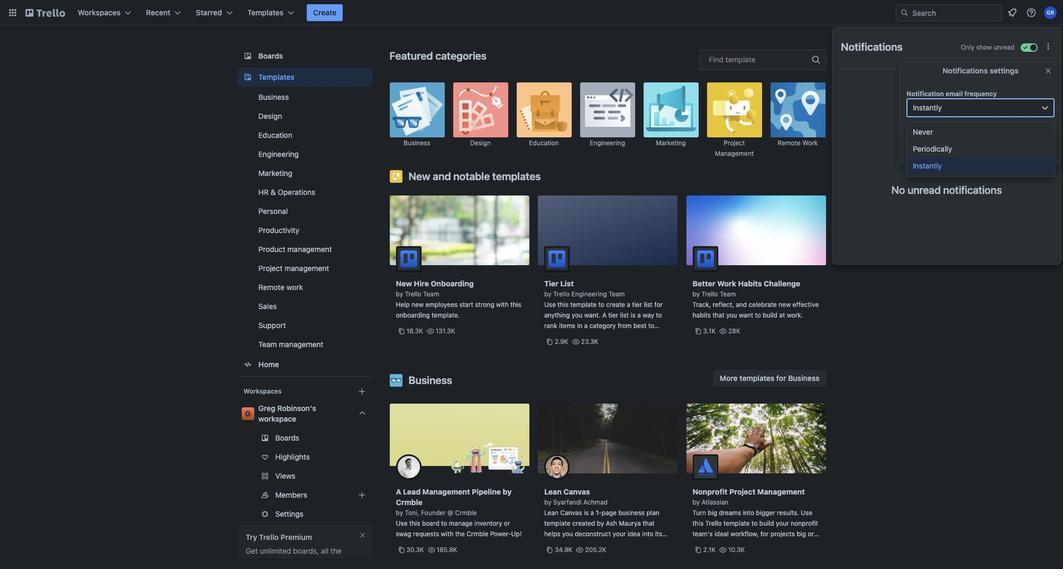 Task type: describe. For each thing, give the bounding box(es) containing it.
all notification settings link
[[907, 136, 1054, 153]]

notifications for allow desktop notifications
[[963, 123, 1005, 132]]

project inside 'project management'
[[724, 139, 745, 147]]

2 vertical spatial crmble
[[467, 530, 488, 538]]

0 vertical spatial project management link
[[707, 83, 762, 159]]

0 notifications image
[[1006, 6, 1019, 19]]

featured categories
[[390, 50, 487, 62]]

is inside tier list by trello engineering team use this template to create a tier list for anything you want. a tier list is a way to rank items in a category from best to worst. this could be: best nba players, goat'd pasta dishes, and tastiest fast food joints.
[[631, 312, 635, 319]]

home link
[[237, 355, 373, 374]]

1 vertical spatial project management
[[258, 264, 329, 273]]

results.
[[777, 509, 799, 517]]

atlassian image
[[693, 455, 718, 480]]

0 vertical spatial remote work link
[[770, 83, 825, 159]]

trello inside tier list by trello engineering team use this template to create a tier list for anything you want. a tier list is a way to rank items in a category from best to worst. this could be: best nba players, goat'd pasta dishes, and tastiest fast food joints.
[[553, 290, 570, 298]]

featured
[[390, 50, 433, 62]]

the inside try trello premium get unlimited boards, all the views, unlimited automation, and more.
[[331, 547, 342, 556]]

1 lean from the top
[[544, 488, 562, 497]]

dishes,
[[587, 343, 608, 351]]

onboarding
[[431, 279, 474, 288]]

that inside "lean canvas by syarfandi achmad lean canvas is a 1-page business plan template created by ash maurya that helps you deconstruct your idea into its key assumptions."
[[643, 520, 655, 528]]

be:
[[597, 333, 607, 341]]

all
[[321, 547, 329, 556]]

ash
[[606, 520, 617, 528]]

templates link
[[237, 68, 373, 87]]

helps
[[544, 530, 560, 538]]

members link
[[237, 487, 373, 504]]

by inside new hire onboarding by trello team help new employees start strong with this onboarding template.
[[396, 290, 403, 298]]

try
[[246, 533, 257, 542]]

in
[[577, 322, 582, 330]]

team management link
[[237, 336, 373, 353]]

0 horizontal spatial marketing
[[258, 169, 292, 178]]

1-
[[596, 509, 602, 517]]

2 business icon image from the top
[[390, 374, 402, 387]]

settings link
[[237, 506, 373, 523]]

category
[[590, 322, 616, 330]]

all
[[913, 140, 921, 149]]

boards for home
[[258, 51, 283, 60]]

to up want.
[[598, 301, 604, 309]]

nonprofit
[[791, 520, 818, 528]]

marketing icon image
[[643, 83, 698, 138]]

projects
[[771, 530, 795, 538]]

1 vertical spatial canvas
[[560, 509, 582, 517]]

0 vertical spatial big
[[708, 509, 717, 517]]

nba
[[623, 333, 636, 341]]

remote work icon image
[[770, 83, 825, 138]]

templates inside templates link
[[258, 72, 295, 81]]

habits
[[693, 312, 711, 319]]

0 horizontal spatial tier
[[608, 312, 618, 319]]

boards for views
[[275, 434, 299, 443]]

habits
[[738, 279, 762, 288]]

23.3k
[[581, 338, 598, 346]]

celebrate
[[749, 301, 777, 309]]

maurya
[[619, 520, 641, 528]]

your inside nonprofit project management by atlassian turn big dreams into bigger results. use this trello template to build your nonprofit team's ideal workflow, for projects big or small.
[[776, 520, 789, 528]]

0 vertical spatial crmble
[[396, 498, 423, 507]]

personal link
[[237, 203, 373, 220]]

team inside new hire onboarding by trello team help new employees start strong with this onboarding template.
[[423, 290, 439, 298]]

product management link
[[237, 241, 373, 258]]

1 horizontal spatial list
[[644, 301, 653, 309]]

notifications for notifications settings
[[943, 66, 988, 75]]

find template
[[709, 55, 756, 64]]

productivity
[[258, 226, 299, 235]]

Search field
[[909, 5, 1001, 21]]

highlights link
[[237, 449, 373, 466]]

strong
[[475, 301, 494, 309]]

more templates for business button
[[713, 370, 826, 387]]

work
[[717, 279, 736, 288]]

template inside field
[[726, 55, 756, 64]]

0 vertical spatial unread
[[994, 43, 1014, 51]]

education icon image
[[516, 83, 571, 138]]

0 vertical spatial engineering
[[590, 139, 625, 147]]

you inside "lean canvas by syarfandi achmad lean canvas is a 1-page business plan template created by ash maurya that helps you deconstruct your idea into its key assumptions."
[[562, 530, 573, 538]]

periodically
[[913, 144, 952, 153]]

by left toni, on the bottom
[[396, 509, 403, 517]]

create
[[606, 301, 625, 309]]

notification
[[923, 140, 962, 149]]

reflect,
[[713, 301, 734, 309]]

template inside "lean canvas by syarfandi achmad lean canvas is a 1-page business plan template created by ash maurya that helps you deconstruct your idea into its key assumptions."
[[544, 520, 571, 528]]

1 horizontal spatial best
[[633, 322, 647, 330]]

template inside nonprofit project management by atlassian turn big dreams into bigger results. use this trello template to build your nonprofit team's ideal workflow, for projects big or small.
[[724, 520, 750, 528]]

premium
[[281, 533, 312, 542]]

members
[[275, 491, 307, 500]]

0 vertical spatial settings
[[990, 66, 1019, 75]]

and inside tier list by trello engineering team use this template to create a tier list for anything you want. a tier list is a way to rank items in a category from best to worst. this could be: best nba players, goat'd pasta dishes, and tastiest fast food joints.
[[610, 343, 621, 351]]

a inside a lead management pipeline by crmble by toni, founder @ crmble use this board to manage inventory or swag requests with the crmble power-up!
[[396, 488, 401, 497]]

management down project management icon
[[715, 150, 754, 158]]

personal
[[258, 207, 288, 216]]

project inside nonprofit project management by atlassian turn big dreams into bigger results. use this trello template to build your nonprofit team's ideal workflow, for projects big or small.
[[729, 488, 756, 497]]

1 horizontal spatial education
[[529, 139, 559, 147]]

lean canvas by syarfandi achmad lean canvas is a 1-page business plan template created by ash maurya that helps you deconstruct your idea into its key assumptions.
[[544, 488, 662, 549]]

new and notable templates
[[409, 170, 541, 182]]

employees
[[425, 301, 458, 309]]

engineering icon image
[[580, 83, 635, 138]]

better
[[693, 279, 715, 288]]

0 horizontal spatial business link
[[237, 89, 373, 106]]

1 vertical spatial remote work
[[258, 283, 303, 292]]

start
[[459, 301, 473, 309]]

1 business icon image from the top
[[390, 83, 445, 138]]

turn
[[693, 509, 706, 517]]

notifications settings
[[943, 66, 1019, 75]]

create button
[[307, 4, 343, 21]]

you inside better work habits challenge by trello team track, reflect, and celebrate new effective habits that you want to build at work.
[[726, 312, 737, 319]]

greg robinson (gregrobinson96) image
[[1044, 6, 1057, 19]]

more
[[720, 374, 738, 383]]

idea
[[628, 530, 640, 538]]

this for nonprofit project management
[[693, 520, 704, 528]]

get
[[246, 547, 258, 556]]

1 vertical spatial project
[[258, 264, 283, 273]]

product management
[[258, 245, 332, 254]]

g
[[245, 409, 251, 418]]

a right create
[[627, 301, 630, 309]]

1 vertical spatial unread
[[908, 184, 941, 196]]

28k
[[728, 327, 740, 335]]

trello inside new hire onboarding by trello team help new employees start strong with this onboarding template.
[[405, 290, 421, 298]]

1 vertical spatial workspaces
[[244, 388, 282, 396]]

&
[[271, 188, 276, 197]]

1 horizontal spatial tier
[[632, 301, 642, 309]]

atlassian
[[702, 499, 728, 507]]

hire
[[414, 279, 429, 288]]

desktop
[[933, 123, 961, 132]]

design link for business link to the right
[[453, 83, 508, 159]]

deconstruct
[[575, 530, 611, 538]]

build inside better work habits challenge by trello team track, reflect, and celebrate new effective habits that you want to build at work.
[[763, 312, 777, 319]]

boards link for home
[[237, 47, 373, 66]]

hr & operations link
[[237, 184, 373, 201]]

highlights
[[275, 453, 310, 462]]

from
[[618, 322, 632, 330]]

the inside a lead management pipeline by crmble by toni, founder @ crmble use this board to manage inventory or swag requests with the crmble power-up!
[[455, 530, 465, 538]]

by left syarfandi
[[544, 499, 551, 507]]

trello inside nonprofit project management by atlassian turn big dreams into bigger results. use this trello template to build your nonprofit team's ideal workflow, for projects big or small.
[[705, 520, 722, 528]]

open information menu image
[[1026, 7, 1037, 18]]

allow
[[913, 123, 931, 132]]

0 vertical spatial unlimited
[[260, 547, 291, 556]]

trello engineering team image
[[544, 246, 570, 272]]

templates inside "templates" popup button
[[247, 8, 284, 17]]

1 vertical spatial list
[[620, 312, 629, 319]]

and inside try trello premium get unlimited boards, all the views, unlimited automation, and more.
[[345, 557, 357, 566]]

marketing link for topmost remote work link
[[643, 83, 698, 159]]

up!
[[511, 530, 522, 538]]

new for new hire onboarding by trello team help new employees start strong with this onboarding template.
[[396, 279, 412, 288]]

hr & operations
[[258, 188, 315, 197]]

0 vertical spatial canvas
[[563, 488, 590, 497]]

build inside nonprofit project management by atlassian turn big dreams into bigger results. use this trello template to build your nonprofit team's ideal workflow, for projects big or small.
[[759, 520, 774, 528]]

dreams
[[719, 509, 741, 517]]

at
[[779, 312, 785, 319]]

1 vertical spatial crmble
[[455, 509, 477, 517]]

syarfandi
[[553, 499, 582, 507]]

recent button
[[140, 4, 187, 21]]

with inside a lead management pipeline by crmble by toni, founder @ crmble use this board to manage inventory or swag requests with the crmble power-up!
[[441, 530, 453, 538]]

2.9k
[[555, 338, 568, 346]]

1 horizontal spatial remote
[[778, 139, 801, 147]]

starred
[[196, 8, 222, 17]]

2 lean from the top
[[544, 509, 559, 517]]

management for lead
[[422, 488, 470, 497]]

project management icon image
[[707, 83, 762, 138]]

tier list by trello engineering team use this template to create a tier list for anything you want. a tier list is a way to rank items in a category from best to worst. this could be: best nba players, goat'd pasta dishes, and tastiest fast food joints.
[[544, 279, 663, 362]]

@
[[447, 509, 453, 517]]

only
[[961, 43, 974, 51]]

1 vertical spatial unlimited
[[269, 557, 300, 566]]

to right way
[[656, 312, 662, 319]]

by inside nonprofit project management by atlassian turn big dreams into bigger results. use this trello template to build your nonprofit team's ideal workflow, for projects big or small.
[[693, 499, 700, 507]]

1 vertical spatial engineering
[[258, 150, 299, 159]]

new hire onboarding by trello team help new employees start strong with this onboarding template.
[[396, 279, 521, 319]]

better work habits challenge by trello team track, reflect, and celebrate new effective habits that you want to build at work.
[[693, 279, 819, 319]]

use for a lead management pipeline by crmble
[[396, 520, 408, 528]]

185.8k
[[437, 546, 457, 554]]

education link for business link to the right's design link
[[516, 83, 571, 159]]



Task type: locate. For each thing, give the bounding box(es) containing it.
1 horizontal spatial project management link
[[707, 83, 762, 159]]

the down manage
[[455, 530, 465, 538]]

joints.
[[560, 354, 578, 362]]

template right find
[[726, 55, 756, 64]]

templates right template board icon
[[258, 72, 295, 81]]

0 horizontal spatial education link
[[237, 127, 373, 144]]

add image
[[356, 489, 368, 502]]

0 vertical spatial marketing
[[656, 139, 686, 147]]

1 vertical spatial lean
[[544, 509, 559, 517]]

primary element
[[0, 0, 1063, 25]]

1 horizontal spatial workspaces
[[244, 388, 282, 396]]

use up swag
[[396, 520, 408, 528]]

this up anything
[[558, 301, 569, 309]]

best
[[633, 322, 647, 330], [608, 333, 621, 341]]

templates
[[492, 170, 541, 182], [740, 374, 774, 383]]

for inside tier list by trello engineering team use this template to create a tier list for anything you want. a tier list is a way to rank items in a category from best to worst. this could be: best nba players, goat'd pasta dishes, and tastiest fast food joints.
[[654, 301, 663, 309]]

1 horizontal spatial with
[[496, 301, 509, 309]]

management
[[422, 488, 470, 497], [757, 488, 805, 497]]

trello down better at the right
[[702, 290, 718, 298]]

for inside nonprofit project management by atlassian turn big dreams into bigger results. use this trello template to build your nonprofit team's ideal workflow, for projects big or small.
[[761, 530, 769, 538]]

trello inside better work habits challenge by trello team track, reflect, and celebrate new effective habits that you want to build at work.
[[702, 290, 718, 298]]

page
[[602, 509, 617, 517]]

1 horizontal spatial business link
[[390, 83, 445, 159]]

notifications for notifications
[[841, 41, 903, 53]]

1 vertical spatial new
[[396, 279, 412, 288]]

template up the helps
[[544, 520, 571, 528]]

notifications
[[841, 41, 903, 53], [943, 66, 988, 75]]

by
[[396, 290, 403, 298], [544, 290, 551, 298], [693, 290, 700, 298], [503, 488, 512, 497], [544, 499, 551, 507], [693, 499, 700, 507], [396, 509, 403, 517], [597, 520, 604, 528]]

your inside "lean canvas by syarfandi achmad lean canvas is a 1-page business plan template created by ash maurya that helps you deconstruct your idea into its key assumptions."
[[613, 530, 626, 538]]

only show unread
[[961, 43, 1014, 51]]

notifications down only
[[943, 66, 988, 75]]

remote up sales
[[258, 283, 285, 292]]

use for nonprofit project management
[[801, 509, 812, 517]]

marketing link for personal link
[[237, 165, 373, 182]]

and right automation,
[[345, 557, 357, 566]]

your up projects
[[776, 520, 789, 528]]

by up "track,"
[[693, 290, 700, 298]]

notifications inside allow desktop notifications button
[[963, 123, 1005, 132]]

template up want.
[[570, 301, 597, 309]]

assumptions.
[[556, 541, 596, 549]]

0 vertical spatial project management
[[715, 139, 754, 158]]

a right 'in'
[[584, 322, 588, 330]]

business inside button
[[788, 374, 820, 383]]

Find template field
[[699, 50, 826, 70]]

board
[[422, 520, 439, 528]]

notifications down all notification settings link
[[943, 184, 1002, 196]]

and inside better work habits challenge by trello team track, reflect, and celebrate new effective habits that you want to build at work.
[[736, 301, 747, 309]]

new left 'notable'
[[409, 170, 430, 182]]

remote down remote work icon
[[778, 139, 801, 147]]

rank
[[544, 322, 557, 330]]

1 horizontal spatial education link
[[516, 83, 571, 159]]

1 horizontal spatial use
[[544, 301, 556, 309]]

3.1k
[[703, 327, 716, 335]]

challenge
[[764, 279, 800, 288]]

design icon image
[[453, 83, 508, 138]]

0 horizontal spatial templates
[[492, 170, 541, 182]]

build down bigger
[[759, 520, 774, 528]]

pasta
[[569, 343, 585, 351]]

your
[[776, 520, 789, 528], [613, 530, 626, 538]]

1 vertical spatial marketing
[[258, 169, 292, 178]]

into inside "lean canvas by syarfandi achmad lean canvas is a 1-page business plan template created by ash maurya that helps you deconstruct your idea into its key assumptions."
[[642, 530, 653, 538]]

management for project
[[757, 488, 805, 497]]

marketing link
[[643, 83, 698, 159], [237, 165, 373, 182]]

this down toni, on the bottom
[[409, 520, 420, 528]]

best down way
[[633, 322, 647, 330]]

0 vertical spatial work
[[802, 139, 818, 147]]

1 horizontal spatial design
[[470, 139, 491, 147]]

0 horizontal spatial best
[[608, 333, 621, 341]]

0 vertical spatial boards link
[[237, 47, 373, 66]]

0 vertical spatial for
[[654, 301, 663, 309]]

this for new hire onboarding
[[510, 301, 521, 309]]

to inside a lead management pipeline by crmble by toni, founder @ crmble use this board to manage inventory or swag requests with the crmble power-up!
[[441, 520, 447, 528]]

2 new from the left
[[779, 301, 791, 309]]

engineering up want.
[[571, 290, 607, 298]]

0 horizontal spatial for
[[654, 301, 663, 309]]

1 vertical spatial the
[[331, 547, 342, 556]]

search image
[[900, 8, 909, 17]]

project management down product management
[[258, 264, 329, 273]]

plan
[[647, 509, 659, 517]]

a up category
[[602, 312, 607, 319]]

project up dreams
[[729, 488, 756, 497]]

trello team image
[[396, 246, 421, 272]]

notifications up all notification settings link
[[963, 123, 1005, 132]]

0 horizontal spatial into
[[642, 530, 653, 538]]

home
[[258, 360, 279, 369]]

1 horizontal spatial new
[[779, 301, 791, 309]]

engineering link for education "link" related to leftmost business link's design link
[[237, 146, 373, 163]]

2 boards link from the top
[[237, 430, 373, 447]]

use inside tier list by trello engineering team use this template to create a tier list for anything you want. a tier list is a way to rank items in a category from best to worst. this could be: best nba players, goat'd pasta dishes, and tastiest fast food joints.
[[544, 301, 556, 309]]

or inside nonprofit project management by atlassian turn big dreams into bigger results. use this trello template to build your nonprofit team's ideal workflow, for projects big or small.
[[808, 530, 814, 538]]

operations
[[278, 188, 315, 197]]

1 vertical spatial business icon image
[[390, 374, 402, 387]]

a left 1-
[[591, 509, 594, 517]]

1 vertical spatial tier
[[608, 312, 618, 319]]

and left 'notable'
[[433, 170, 451, 182]]

into inside nonprofit project management by atlassian turn big dreams into bigger results. use this trello template to build your nonprofit team's ideal workflow, for projects big or small.
[[743, 509, 754, 517]]

use inside a lead management pipeline by crmble by toni, founder @ crmble use this board to manage inventory or swag requests with the crmble power-up!
[[396, 520, 408, 528]]

all notification settings
[[913, 140, 991, 149]]

unlimited down boards,
[[269, 557, 300, 566]]

into
[[743, 509, 754, 517], [642, 530, 653, 538]]

template board image
[[241, 71, 254, 84]]

0 horizontal spatial remote
[[258, 283, 285, 292]]

1 vertical spatial best
[[608, 333, 621, 341]]

0 vertical spatial with
[[496, 301, 509, 309]]

design link for leftmost business link
[[237, 108, 373, 125]]

10.3k
[[728, 546, 745, 554]]

that inside better work habits challenge by trello team track, reflect, and celebrate new effective habits that you want to build at work.
[[713, 312, 724, 319]]

2.1k
[[703, 546, 716, 554]]

1 vertical spatial boards
[[275, 434, 299, 443]]

1 horizontal spatial remote work
[[778, 139, 818, 147]]

use up anything
[[544, 301, 556, 309]]

1 new from the left
[[411, 301, 424, 309]]

1 horizontal spatial work
[[802, 139, 818, 147]]

crmble up manage
[[455, 509, 477, 517]]

new inside better work habits challenge by trello team track, reflect, and celebrate new effective habits that you want to build at work.
[[779, 301, 791, 309]]

this down turn
[[693, 520, 704, 528]]

1 horizontal spatial into
[[743, 509, 754, 517]]

instantly
[[913, 103, 942, 112], [913, 161, 942, 170]]

small.
[[693, 541, 710, 549]]

instantly down notification
[[913, 103, 942, 112]]

1 vertical spatial notifications
[[943, 184, 1002, 196]]

0 vertical spatial workspaces
[[78, 8, 121, 17]]

a inside "lean canvas by syarfandi achmad lean canvas is a 1-page business plan template created by ash maurya that helps you deconstruct your idea into its key assumptions."
[[591, 509, 594, 517]]

by inside better work habits challenge by trello team track, reflect, and celebrate new effective habits that you want to build at work.
[[693, 290, 700, 298]]

this inside new hire onboarding by trello team help new employees start strong with this onboarding template.
[[510, 301, 521, 309]]

this inside tier list by trello engineering team use this template to create a tier list for anything you want. a tier list is a way to rank items in a category from best to worst. this could be: best nba players, goat'd pasta dishes, and tastiest fast food joints.
[[558, 301, 569, 309]]

use inside nonprofit project management by atlassian turn big dreams into bigger results. use this trello template to build your nonprofit team's ideal workflow, for projects big or small.
[[801, 509, 812, 517]]

no unread notifications
[[891, 184, 1002, 196]]

this
[[510, 301, 521, 309], [558, 301, 569, 309], [409, 520, 420, 528], [693, 520, 704, 528]]

this inside a lead management pipeline by crmble by toni, founder @ crmble use this board to manage inventory or swag requests with the crmble power-up!
[[409, 520, 420, 528]]

achmad
[[583, 499, 608, 507]]

0 vertical spatial your
[[776, 520, 789, 528]]

by up turn
[[693, 499, 700, 507]]

create
[[313, 8, 336, 17]]

product
[[258, 245, 285, 254]]

engineering link for business link to the right's design link's education "link"
[[580, 83, 635, 159]]

goat'd
[[544, 343, 567, 351]]

list up way
[[644, 301, 653, 309]]

taco image
[[918, 97, 975, 167]]

best right be:
[[608, 333, 621, 341]]

0 vertical spatial list
[[644, 301, 653, 309]]

list up from on the bottom right of page
[[620, 312, 629, 319]]

0 vertical spatial build
[[763, 312, 777, 319]]

or up power-
[[504, 520, 510, 528]]

close popover image
[[1044, 67, 1052, 75]]

1 vertical spatial project management link
[[237, 260, 373, 277]]

effective
[[793, 301, 819, 309]]

to
[[598, 301, 604, 309], [656, 312, 662, 319], [755, 312, 761, 319], [648, 322, 654, 330], [441, 520, 447, 528], [752, 520, 758, 528]]

with right strong
[[496, 301, 509, 309]]

is
[[631, 312, 635, 319], [584, 509, 589, 517]]

1 vertical spatial settings
[[964, 140, 991, 149]]

work up sales link
[[287, 283, 303, 292]]

1 vertical spatial with
[[441, 530, 453, 538]]

management inside nonprofit project management by atlassian turn big dreams into bigger results. use this trello template to build your nonprofit team's ideal workflow, for projects big or small.
[[757, 488, 805, 497]]

new inside new hire onboarding by trello team help new employees start strong with this onboarding template.
[[396, 279, 412, 288]]

for inside button
[[776, 374, 786, 383]]

0 horizontal spatial education
[[258, 131, 292, 140]]

2 vertical spatial for
[[761, 530, 769, 538]]

is inside "lean canvas by syarfandi achmad lean canvas is a 1-page business plan template created by ash maurya that helps you deconstruct your idea into its key assumptions."
[[584, 509, 589, 517]]

management down the product management link
[[285, 264, 329, 273]]

to down celebrate
[[755, 312, 761, 319]]

with inside new hire onboarding by trello team help new employees start strong with this onboarding template.
[[496, 301, 509, 309]]

toni, founder @ crmble image
[[396, 455, 421, 480]]

1 vertical spatial templates
[[740, 374, 774, 383]]

template down dreams
[[724, 520, 750, 528]]

use up 'nonprofit'
[[801, 509, 812, 517]]

1 horizontal spatial marketing
[[656, 139, 686, 147]]

0 horizontal spatial the
[[331, 547, 342, 556]]

onboarding
[[396, 312, 430, 319]]

remote work up sales
[[258, 283, 303, 292]]

0 vertical spatial a
[[602, 312, 607, 319]]

productivity link
[[237, 222, 373, 239]]

sales
[[258, 302, 277, 311]]

boards link up highlights link
[[237, 430, 373, 447]]

0 horizontal spatial big
[[708, 509, 717, 517]]

1 instantly from the top
[[913, 103, 942, 112]]

find
[[709, 55, 724, 64]]

0 vertical spatial remote work
[[778, 139, 818, 147]]

this inside nonprofit project management by atlassian turn big dreams into bigger results. use this trello template to build your nonprofit team's ideal workflow, for projects big or small.
[[693, 520, 704, 528]]

or down 'nonprofit'
[[808, 530, 814, 538]]

design down templates link
[[258, 112, 282, 121]]

is up from on the bottom right of page
[[631, 312, 635, 319]]

this for a lead management pipeline by crmble
[[409, 520, 420, 528]]

new
[[411, 301, 424, 309], [779, 301, 791, 309]]

this right strong
[[510, 301, 521, 309]]

or inside a lead management pipeline by crmble by toni, founder @ crmble use this board to manage inventory or swag requests with the crmble power-up!
[[504, 520, 510, 528]]

management inside a lead management pipeline by crmble by toni, founder @ crmble use this board to manage inventory or swag requests with the crmble power-up!
[[422, 488, 470, 497]]

could
[[579, 333, 595, 341]]

more.
[[246, 568, 265, 570]]

unread
[[994, 43, 1014, 51], [908, 184, 941, 196]]

unread right show
[[994, 43, 1014, 51]]

board image
[[241, 50, 254, 62]]

big down atlassian
[[708, 509, 717, 517]]

trello inside try trello premium get unlimited boards, all the views, unlimited automation, and more.
[[259, 533, 279, 542]]

you inside tier list by trello engineering team use this template to create a tier list for anything you want. a tier list is a way to rank items in a category from best to worst. this could be: best nba players, goat'd pasta dishes, and tastiest fast food joints.
[[572, 312, 582, 319]]

education
[[258, 131, 292, 140], [529, 139, 559, 147]]

sales link
[[237, 298, 373, 315]]

team inside better work habits challenge by trello team track, reflect, and celebrate new effective habits that you want to build at work.
[[720, 290, 736, 298]]

home image
[[241, 359, 254, 371]]

a left way
[[637, 312, 641, 319]]

management down support link on the left bottom of page
[[279, 340, 323, 349]]

0 horizontal spatial marketing link
[[237, 165, 373, 182]]

key
[[544, 541, 555, 549]]

allow desktop notifications
[[913, 123, 1005, 132]]

0 horizontal spatial your
[[613, 530, 626, 538]]

that down reflect,
[[713, 312, 724, 319]]

big down 'nonprofit'
[[797, 530, 806, 538]]

1 horizontal spatial unread
[[994, 43, 1014, 51]]

workspaces inside dropdown button
[[78, 8, 121, 17]]

to right "board"
[[441, 520, 447, 528]]

0 horizontal spatial notifications
[[841, 41, 903, 53]]

requests
[[413, 530, 439, 538]]

0 horizontal spatial that
[[643, 520, 655, 528]]

by down tier
[[544, 290, 551, 298]]

items
[[559, 322, 575, 330]]

trello right try on the bottom left of the page
[[259, 533, 279, 542]]

and up want
[[736, 301, 747, 309]]

new inside new hire onboarding by trello team help new employees start strong with this onboarding template.
[[411, 301, 424, 309]]

by right pipeline
[[503, 488, 512, 497]]

0 horizontal spatial with
[[441, 530, 453, 538]]

never
[[913, 127, 933, 136]]

boards,
[[293, 547, 319, 556]]

2 instantly from the top
[[913, 161, 942, 170]]

1 vertical spatial remote work link
[[237, 279, 373, 296]]

1 vertical spatial into
[[642, 530, 653, 538]]

workspaces
[[78, 8, 121, 17], [244, 388, 282, 396]]

nonprofit
[[693, 488, 728, 497]]

notification email frequency
[[907, 90, 997, 98]]

to inside nonprofit project management by atlassian turn big dreams into bigger results. use this trello template to build your nonprofit team's ideal workflow, for projects big or small.
[[752, 520, 758, 528]]

hr
[[258, 188, 269, 197]]

no
[[891, 184, 905, 196]]

0 vertical spatial marketing link
[[643, 83, 698, 159]]

0 vertical spatial design
[[258, 112, 282, 121]]

1 vertical spatial that
[[643, 520, 655, 528]]

greg
[[258, 404, 275, 413]]

bigger
[[756, 509, 775, 517]]

to up players,
[[648, 322, 654, 330]]

syarfandi achmad image
[[544, 455, 570, 480]]

fast
[[647, 343, 658, 351]]

boards link up templates link
[[237, 47, 373, 66]]

1 vertical spatial boards link
[[237, 430, 373, 447]]

1 vertical spatial is
[[584, 509, 589, 517]]

1 horizontal spatial a
[[602, 312, 607, 319]]

template inside tier list by trello engineering team use this template to create a tier list for anything you want. a tier list is a way to rank items in a category from best to worst. this could be: best nba players, goat'd pasta dishes, and tastiest fast food joints.
[[570, 301, 597, 309]]

team down work
[[720, 290, 736, 298]]

the right the all
[[331, 547, 342, 556]]

unlimited up views,
[[260, 547, 291, 556]]

0 vertical spatial notifications
[[841, 41, 903, 53]]

back to home image
[[25, 4, 65, 21]]

2 vertical spatial engineering
[[571, 290, 607, 298]]

0 vertical spatial notifications
[[963, 123, 1005, 132]]

business icon image
[[390, 83, 445, 138], [390, 374, 402, 387]]

new up the onboarding
[[411, 301, 424, 309]]

a left lead
[[396, 488, 401, 497]]

into left its
[[642, 530, 653, 538]]

0 horizontal spatial list
[[620, 312, 629, 319]]

greg robinson's workspace
[[258, 404, 316, 424]]

1 horizontal spatial project management
[[715, 139, 754, 158]]

0 vertical spatial instantly
[[913, 103, 942, 112]]

you up "assumptions."
[[562, 530, 573, 538]]

new
[[409, 170, 430, 182], [396, 279, 412, 288]]

into left bigger
[[743, 509, 754, 517]]

2 vertical spatial use
[[396, 520, 408, 528]]

0 vertical spatial lean
[[544, 488, 562, 497]]

crmble down inventory
[[467, 530, 488, 538]]

boards link for views
[[237, 430, 373, 447]]

1 vertical spatial use
[[801, 509, 812, 517]]

notifications for no unread notifications
[[943, 184, 1002, 196]]

1 boards link from the top
[[237, 47, 373, 66]]

that down plan
[[643, 520, 655, 528]]

team management
[[258, 340, 323, 349]]

for right more
[[776, 374, 786, 383]]

worst.
[[544, 333, 563, 341]]

swag
[[396, 530, 411, 538]]

0 vertical spatial boards
[[258, 51, 283, 60]]

boards right board icon
[[258, 51, 283, 60]]

marketing up &
[[258, 169, 292, 178]]

team down support
[[258, 340, 277, 349]]

templates right 'notable'
[[492, 170, 541, 182]]

canvas
[[563, 488, 590, 497], [560, 509, 582, 517]]

2 management from the left
[[757, 488, 805, 497]]

1 horizontal spatial design link
[[453, 83, 508, 159]]

unread right no
[[908, 184, 941, 196]]

boards up the highlights
[[275, 434, 299, 443]]

trello team image
[[693, 246, 718, 272]]

email
[[946, 90, 963, 98]]

created
[[572, 520, 595, 528]]

is up created
[[584, 509, 589, 517]]

help
[[396, 301, 410, 309]]

project management
[[715, 139, 754, 158], [258, 264, 329, 273]]

0 vertical spatial into
[[743, 509, 754, 517]]

views,
[[246, 557, 267, 566]]

0 horizontal spatial work
[[287, 283, 303, 292]]

project down product
[[258, 264, 283, 273]]

lean up syarfandi
[[544, 488, 562, 497]]

0 horizontal spatial is
[[584, 509, 589, 517]]

new for new and notable templates
[[409, 170, 430, 182]]

business
[[618, 509, 645, 517]]

a inside tier list by trello engineering team use this template to create a tier list for anything you want. a tier list is a way to rank items in a category from best to worst. this could be: best nba players, goat'd pasta dishes, and tastiest fast food joints.
[[602, 312, 607, 319]]

crmble down lead
[[396, 498, 423, 507]]

templates inside button
[[740, 374, 774, 383]]

team's
[[693, 530, 713, 538]]

create a workspace image
[[356, 386, 368, 398]]

1 management from the left
[[422, 488, 470, 497]]

design down design icon
[[470, 139, 491, 147]]

new up at
[[779, 301, 791, 309]]

anything
[[544, 312, 570, 319]]

templates up board icon
[[247, 8, 284, 17]]

templates right more
[[740, 374, 774, 383]]

engineering inside tier list by trello engineering team use this template to create a tier list for anything you want. a tier list is a way to rank items in a category from best to worst. this could be: best nba players, goat'd pasta dishes, and tastiest fast food joints.
[[571, 290, 607, 298]]

by down 1-
[[597, 520, 604, 528]]

to inside better work habits challenge by trello team track, reflect, and celebrate new effective habits that you want to build at work.
[[755, 312, 761, 319]]

settings
[[275, 510, 304, 519]]

0 horizontal spatial design link
[[237, 108, 373, 125]]

build left at
[[763, 312, 777, 319]]

1 horizontal spatial marketing link
[[643, 83, 698, 159]]

by inside tier list by trello engineering team use this template to create a tier list for anything you want. a tier list is a way to rank items in a category from best to worst. this could be: best nba players, goat'd pasta dishes, and tastiest fast food joints.
[[544, 290, 551, 298]]

education link for leftmost business link's design link
[[237, 127, 373, 144]]

0 vertical spatial use
[[544, 301, 556, 309]]

1 horizontal spatial for
[[761, 530, 769, 538]]

list
[[560, 279, 574, 288]]

0 horizontal spatial design
[[258, 112, 282, 121]]

trello up ideal
[[705, 520, 722, 528]]

tier right create
[[632, 301, 642, 309]]

0 vertical spatial the
[[455, 530, 465, 538]]

team inside tier list by trello engineering team use this template to create a tier list for anything you want. a tier list is a way to rank items in a category from best to worst. this could be: best nba players, goat'd pasta dishes, and tastiest fast food joints.
[[609, 290, 625, 298]]

0 vertical spatial project
[[724, 139, 745, 147]]

automation,
[[302, 557, 343, 566]]

crmble
[[396, 498, 423, 507], [455, 509, 477, 517], [467, 530, 488, 538]]

big
[[708, 509, 717, 517], [797, 530, 806, 538]]

1 vertical spatial big
[[797, 530, 806, 538]]

new left hire
[[396, 279, 412, 288]]

founder
[[421, 509, 446, 517]]

management down productivity link
[[287, 245, 332, 254]]

1 vertical spatial instantly
[[913, 161, 942, 170]]

marketing down marketing icon
[[656, 139, 686, 147]]

and right dishes,
[[610, 343, 621, 351]]

project down project management icon
[[724, 139, 745, 147]]

remote work link
[[770, 83, 825, 159], [237, 279, 373, 296]]

0 horizontal spatial remote work link
[[237, 279, 373, 296]]

0 vertical spatial templates
[[492, 170, 541, 182]]



Task type: vqa. For each thing, say whether or not it's contained in the screenshot.


